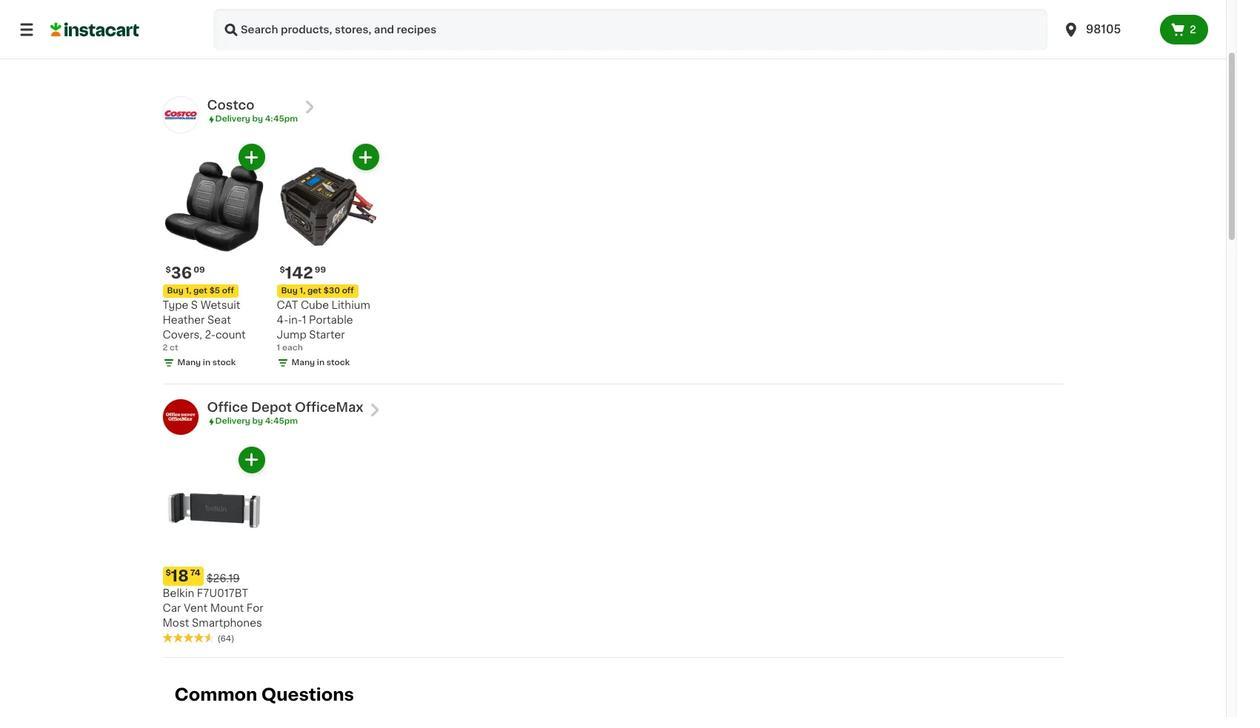 Task type: locate. For each thing, give the bounding box(es) containing it.
product group
[[163, 144, 265, 369], [277, 144, 379, 369], [163, 447, 265, 645]]

many in stock
[[177, 359, 236, 367], [291, 359, 350, 367]]

0 vertical spatial delivery
[[215, 115, 250, 123]]

0 horizontal spatial stock
[[212, 359, 236, 367]]

2 4:45pm from the top
[[265, 417, 298, 425]]

count
[[215, 330, 246, 340]]

0 horizontal spatial 2
[[163, 344, 168, 352]]

1 stock from the left
[[212, 359, 236, 367]]

ct
[[170, 344, 178, 352]]

1 buy from the left
[[167, 287, 184, 295]]

auto link
[[676, 39, 722, 57]]

buy for 142
[[281, 287, 298, 295]]

1 vertical spatial item carousel region
[[142, 447, 1063, 651]]

3 & from the left
[[582, 43, 591, 53]]

0 horizontal spatial &
[[353, 43, 361, 53]]

1 horizontal spatial get
[[307, 287, 321, 295]]

98105 button
[[1053, 9, 1160, 50], [1062, 9, 1151, 50]]

$ 18 74
[[166, 568, 201, 584]]

0 horizontal spatial off
[[222, 287, 234, 295]]

off
[[222, 287, 234, 295], [342, 287, 354, 295]]

1 horizontal spatial &
[[449, 43, 458, 53]]

1 4:45pm from the top
[[265, 115, 298, 123]]

2 buy from the left
[[281, 287, 298, 295]]

delivery
[[215, 115, 250, 123], [215, 417, 250, 425]]

many for 36
[[177, 359, 201, 367]]

0 vertical spatial delivery by 4:45pm
[[215, 115, 298, 123]]

1 vertical spatial 4:45pm
[[265, 417, 298, 425]]

2 & from the left
[[449, 43, 458, 53]]

add image
[[242, 148, 261, 167], [242, 451, 261, 469]]

type
[[163, 300, 188, 311]]

4:45pm down office depot officemax
[[265, 417, 298, 425]]

stock down count
[[212, 359, 236, 367]]

1 vertical spatial 2
[[163, 344, 168, 352]]

cat cube lithium 4-in-1 portable jump starter 1 each
[[277, 300, 370, 352]]

off right $5
[[222, 287, 234, 295]]

0 vertical spatial 2
[[1190, 24, 1196, 35]]

4-
[[277, 315, 288, 325]]

2 item carousel region from the top
[[142, 447, 1063, 651]]

1
[[302, 315, 306, 325], [277, 344, 280, 352]]

off for 142
[[342, 287, 354, 295]]

1 add image from the top
[[242, 148, 261, 167]]

stock for 142
[[326, 359, 350, 367]]

2 off from the left
[[342, 287, 354, 295]]

in down 2-
[[203, 359, 210, 367]]

1 horizontal spatial 2
[[1190, 24, 1196, 35]]

1 left each
[[277, 344, 280, 352]]

&
[[353, 43, 361, 53], [449, 43, 458, 53], [582, 43, 591, 53]]

2 in from the left
[[317, 359, 325, 367]]

0 vertical spatial 1
[[302, 315, 306, 325]]

1 item carousel region from the top
[[142, 144, 1063, 378]]

1 down cube
[[302, 315, 306, 325]]

$ inside $ 18 74
[[166, 569, 171, 577]]

item carousel region containing 18
[[142, 447, 1063, 651]]

add image down the depot
[[242, 451, 261, 469]]

1 horizontal spatial many
[[291, 359, 315, 367]]

product group containing 36
[[163, 144, 265, 369]]

2
[[1190, 24, 1196, 35], [163, 344, 168, 352]]

in down starter
[[317, 359, 325, 367]]

4:45pm for costco
[[265, 115, 298, 123]]

98105
[[1086, 24, 1121, 35]]

many down ct
[[177, 359, 201, 367]]

1 vertical spatial delivery
[[215, 417, 250, 425]]

party,
[[318, 43, 350, 53]]

buy 1, get $30 off
[[281, 287, 354, 295]]

2 delivery by 4:45pm from the top
[[215, 417, 298, 425]]

2 get from the left
[[307, 287, 321, 295]]

2 stock from the left
[[326, 359, 350, 367]]

questions
[[261, 687, 354, 703]]

by for office depot officemax
[[252, 417, 263, 425]]

product group containing 142
[[277, 144, 379, 369]]

auto
[[686, 43, 711, 53]]

by for costco
[[252, 115, 263, 123]]

jump
[[277, 330, 306, 340]]

$ for 142
[[280, 266, 285, 274]]

0 vertical spatial item carousel region
[[142, 144, 1063, 378]]

heather
[[163, 315, 205, 325]]

1 delivery by 4:45pm from the top
[[215, 115, 298, 123]]

costco
[[207, 99, 254, 111]]

1 horizontal spatial buy
[[281, 287, 298, 295]]

1 horizontal spatial off
[[342, 287, 354, 295]]

buy up "cat"
[[281, 287, 298, 295]]

1 98105 button from the left
[[1053, 9, 1160, 50]]

18
[[171, 568, 189, 584]]

item carousel region
[[142, 144, 1063, 378], [142, 447, 1063, 651]]

delivery by 4:45pm down costco
[[215, 115, 298, 123]]

delivery down the office
[[215, 417, 250, 425]]

add image down costco
[[242, 148, 261, 167]]

1 vertical spatial delivery by 4:45pm
[[215, 417, 298, 425]]

$ up belkin
[[166, 569, 171, 577]]

1 horizontal spatial in
[[317, 359, 325, 367]]

electronics
[[738, 43, 798, 53]]

apparel & accessories link
[[528, 39, 670, 57]]

1 vertical spatial 1
[[277, 344, 280, 352]]

get left $5
[[193, 287, 207, 295]]

many down each
[[291, 359, 315, 367]]

142
[[285, 265, 313, 281]]

1 many in stock from the left
[[177, 359, 236, 367]]

each
[[282, 344, 303, 352]]

1 off from the left
[[222, 287, 234, 295]]

0 horizontal spatial get
[[193, 287, 207, 295]]

many in stock down starter
[[291, 359, 350, 367]]

get up cube
[[307, 287, 321, 295]]

2 many from the left
[[291, 359, 315, 367]]

stock down starter
[[326, 359, 350, 367]]

0 horizontal spatial 1,
[[186, 287, 191, 295]]

delivery by 4:45pm
[[215, 115, 298, 123], [215, 417, 298, 425]]

delivery down costco
[[215, 115, 250, 123]]

gift
[[364, 43, 384, 53]]

get for 36
[[193, 287, 207, 295]]

buy up type
[[167, 287, 184, 295]]

2 delivery from the top
[[215, 417, 250, 425]]

2 many in stock from the left
[[291, 359, 350, 367]]

add image for 36
[[242, 148, 261, 167]]

1,
[[186, 287, 191, 295], [300, 287, 305, 295]]

0 horizontal spatial buy
[[167, 287, 184, 295]]

$ up "cat"
[[280, 266, 285, 274]]

f7u017bt
[[197, 588, 248, 598]]

1 1, from the left
[[186, 287, 191, 295]]

by down costco
[[252, 115, 263, 123]]

& left the gift
[[353, 43, 361, 53]]

0 horizontal spatial many
[[177, 359, 201, 367]]

1 by from the top
[[252, 115, 263, 123]]

delivery by 4:45pm down the depot
[[215, 417, 298, 425]]

covers,
[[163, 330, 202, 340]]

outdoors
[[460, 43, 511, 53]]

1 horizontal spatial 1,
[[300, 287, 305, 295]]

off for 36
[[222, 287, 234, 295]]

74
[[190, 569, 201, 577]]

1 vertical spatial add image
[[242, 451, 261, 469]]

stock
[[212, 359, 236, 367], [326, 359, 350, 367]]

vent
[[184, 603, 208, 613]]

depot
[[251, 402, 292, 414]]

delivery by 4:45pm for costco
[[215, 115, 298, 123]]

$
[[166, 266, 171, 274], [280, 266, 285, 274], [166, 569, 171, 577]]

$ inside $ 36 09
[[166, 266, 171, 274]]

1 many from the left
[[177, 359, 201, 367]]

by
[[252, 115, 263, 123], [252, 417, 263, 425]]

& right sports
[[449, 43, 458, 53]]

1 in from the left
[[203, 359, 210, 367]]

by down the depot
[[252, 417, 263, 425]]

$ inside $ 142 99
[[280, 266, 285, 274]]

2 inside button
[[1190, 24, 1196, 35]]

item carousel region containing 36
[[142, 144, 1063, 378]]

2 button
[[1160, 15, 1208, 44]]

2 horizontal spatial &
[[582, 43, 591, 53]]

1 horizontal spatial many in stock
[[291, 359, 350, 367]]

1 get from the left
[[193, 287, 207, 295]]

alcohol
[[216, 43, 256, 53]]

mount
[[210, 603, 244, 613]]

$ 36 09
[[166, 265, 205, 281]]

buy
[[167, 287, 184, 295], [281, 287, 298, 295]]

0 horizontal spatial in
[[203, 359, 210, 367]]

99
[[315, 266, 326, 274]]

get
[[193, 287, 207, 295], [307, 287, 321, 295]]

many
[[177, 359, 201, 367], [291, 359, 315, 367]]

1 horizontal spatial stock
[[326, 359, 350, 367]]

many in stock down 2-
[[177, 359, 236, 367]]

1 delivery from the top
[[215, 115, 250, 123]]

2 add image from the top
[[242, 451, 261, 469]]

delivery for office depot officemax
[[215, 417, 250, 425]]

36
[[171, 265, 192, 281]]

sports
[[411, 43, 447, 53]]

1, down $ 142 99
[[300, 287, 305, 295]]

0 vertical spatial add image
[[242, 148, 261, 167]]

4:45pm
[[265, 115, 298, 123], [265, 417, 298, 425]]

cube
[[301, 300, 329, 311]]

$ left 09
[[166, 266, 171, 274]]

belkin f7u017bt car vent mount for most smartphones
[[163, 588, 263, 628]]

off up the lithium
[[342, 287, 354, 295]]

0 horizontal spatial many in stock
[[177, 359, 236, 367]]

office depot officemax
[[207, 402, 363, 414]]

2 by from the top
[[252, 417, 263, 425]]

buy for 36
[[167, 287, 184, 295]]

1, up s
[[186, 287, 191, 295]]

0 vertical spatial by
[[252, 115, 263, 123]]

4:45pm down 'floral,'
[[265, 115, 298, 123]]

★★★★★
[[163, 632, 214, 643], [163, 632, 214, 643]]

None search field
[[213, 9, 1047, 50]]

in for 36
[[203, 359, 210, 367]]

delivery by 4:45pm for office depot officemax
[[215, 417, 298, 425]]

many in stock for 142
[[291, 359, 350, 367]]

many in stock for 36
[[177, 359, 236, 367]]

officemax
[[295, 402, 363, 414]]

2 98105 button from the left
[[1062, 9, 1151, 50]]

$26.19
[[206, 573, 240, 584]]

2 1, from the left
[[300, 287, 305, 295]]

in
[[203, 359, 210, 367], [317, 359, 325, 367]]

1 vertical spatial by
[[252, 417, 263, 425]]

0 vertical spatial 4:45pm
[[265, 115, 298, 123]]

& right apparel
[[582, 43, 591, 53]]



Task type: describe. For each thing, give the bounding box(es) containing it.
(64)
[[217, 635, 234, 643]]

$ for 18
[[166, 569, 171, 577]]

alcohol link
[[206, 39, 267, 57]]

sports & outdoors link
[[401, 39, 522, 57]]

for
[[247, 603, 263, 613]]

09
[[193, 266, 205, 274]]

$30
[[323, 287, 340, 295]]

$ 142 99
[[280, 265, 326, 281]]

4:45pm for office depot officemax
[[265, 417, 298, 425]]

school
[[825, 43, 862, 53]]

1, for 36
[[186, 287, 191, 295]]

sports & outdoors
[[411, 43, 511, 53]]

most
[[163, 618, 189, 628]]

s
[[191, 300, 198, 311]]

school supplies
[[825, 43, 911, 53]]

floral,
[[283, 43, 316, 53]]

item carousel region for office depot officemax
[[142, 447, 1063, 651]]

office
[[207, 402, 248, 414]]

electronics link
[[728, 39, 809, 57]]

$ for 36
[[166, 266, 171, 274]]

smartphones
[[192, 618, 262, 628]]

$5
[[209, 287, 220, 295]]

cat
[[277, 300, 298, 311]]

starter
[[309, 330, 345, 340]]

product group containing 18
[[163, 447, 265, 645]]

car
[[163, 603, 181, 613]]

floral, party, & gift
[[283, 43, 384, 53]]

office depot officemax image
[[163, 400, 198, 435]]

belkin
[[163, 588, 194, 598]]

lithium
[[332, 300, 370, 311]]

portable
[[309, 315, 353, 325]]

$18.74 original price: $26.19 element
[[163, 567, 265, 586]]

wetsuit
[[201, 300, 240, 311]]

0 horizontal spatial 1
[[277, 344, 280, 352]]

type s wetsuit heather seat covers, 2-count 2 ct
[[163, 300, 246, 352]]

many for 142
[[291, 359, 315, 367]]

accessories
[[593, 43, 659, 53]]

seat
[[207, 315, 231, 325]]

& for apparel & accessories
[[582, 43, 591, 53]]

common questions
[[174, 687, 354, 703]]

in for 142
[[317, 359, 325, 367]]

2-
[[205, 330, 215, 340]]

Search field
[[213, 9, 1047, 50]]

2 inside type s wetsuit heather seat covers, 2-count 2 ct
[[163, 344, 168, 352]]

school supplies link
[[815, 39, 921, 57]]

buy 1, get $5 off
[[167, 287, 234, 295]]

supplies
[[865, 43, 911, 53]]

costco image
[[163, 97, 198, 133]]

common
[[174, 687, 257, 703]]

1 & from the left
[[353, 43, 361, 53]]

stock for 36
[[212, 359, 236, 367]]

add image
[[356, 148, 375, 167]]

instacart logo image
[[50, 21, 139, 39]]

apparel & accessories
[[538, 43, 659, 53]]

get for 142
[[307, 287, 321, 295]]

item carousel region for costco
[[142, 144, 1063, 378]]

add image for 18
[[242, 451, 261, 469]]

1, for 142
[[300, 287, 305, 295]]

1 horizontal spatial 1
[[302, 315, 306, 325]]

apparel
[[538, 43, 580, 53]]

delivery for costco
[[215, 115, 250, 123]]

& for sports & outdoors
[[449, 43, 458, 53]]

floral, party, & gift link
[[273, 39, 395, 57]]

in-
[[288, 315, 302, 325]]



Task type: vqa. For each thing, say whether or not it's contained in the screenshot.
the middle &
yes



